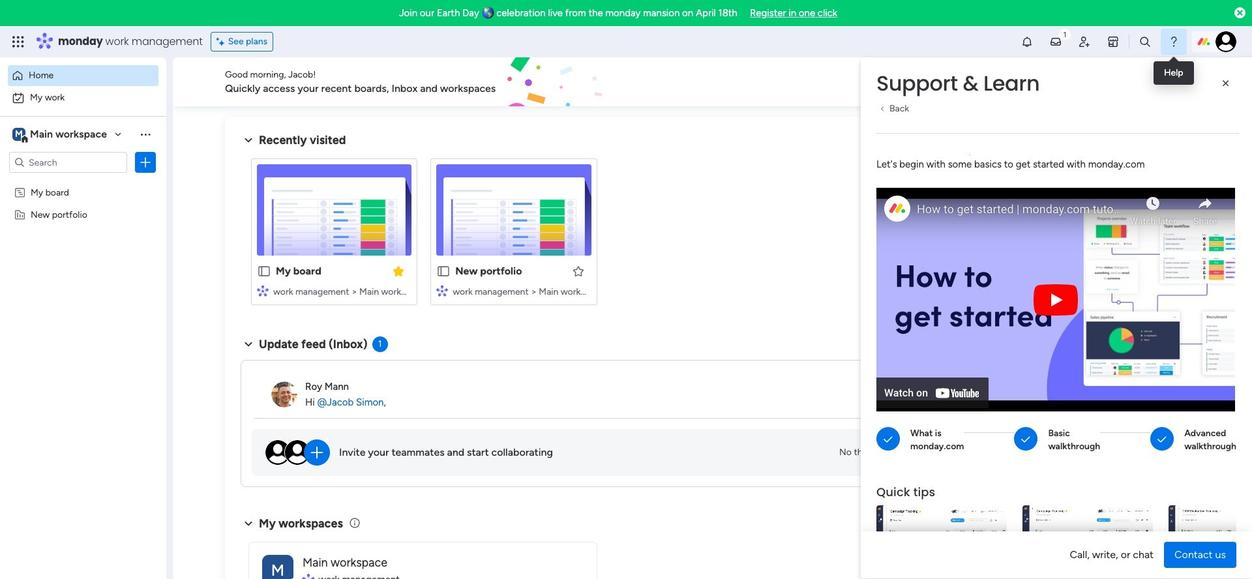 Task type: describe. For each thing, give the bounding box(es) containing it.
close my workspaces image
[[241, 516, 256, 532]]

notifications image
[[1021, 35, 1034, 48]]

0 vertical spatial option
[[8, 65, 159, 86]]

help center element
[[998, 400, 1194, 453]]

1 element
[[372, 337, 388, 352]]

component image
[[437, 285, 448, 297]]

workspace selection element
[[12, 127, 109, 144]]

public board image for component icon
[[437, 264, 451, 279]]

quick search results list box
[[241, 148, 967, 321]]

templates image image
[[1010, 125, 1182, 215]]

update feed image
[[1050, 35, 1063, 48]]

public board image for component image
[[257, 264, 271, 279]]

invite members image
[[1079, 35, 1092, 48]]

close update feed (inbox) image
[[241, 337, 256, 352]]

2 vertical spatial option
[[0, 180, 166, 183]]

select product image
[[12, 35, 25, 48]]



Task type: locate. For each thing, give the bounding box(es) containing it.
monday marketplace image
[[1107, 35, 1120, 48]]

options image
[[139, 156, 152, 169]]

public board image up component image
[[257, 264, 271, 279]]

workspace image
[[12, 127, 25, 142]]

1 image
[[1060, 27, 1072, 41]]

0 horizontal spatial public board image
[[257, 264, 271, 279]]

workspace image
[[262, 555, 294, 579]]

public board image
[[257, 264, 271, 279], [437, 264, 451, 279]]

remove from favorites image
[[392, 265, 405, 278]]

option
[[8, 65, 159, 86], [8, 87, 159, 108], [0, 180, 166, 183]]

jacob simon image
[[1216, 31, 1237, 52]]

1 public board image from the left
[[257, 264, 271, 279]]

component image
[[257, 285, 269, 297]]

see plans image
[[216, 35, 228, 49]]

2 public board image from the left
[[437, 264, 451, 279]]

public board image up component icon
[[437, 264, 451, 279]]

workspace options image
[[139, 128, 152, 141]]

1 vertical spatial option
[[8, 87, 159, 108]]

close recently visited image
[[241, 132, 256, 148]]

add to favorites image
[[572, 265, 585, 278]]

Search in workspace field
[[27, 155, 109, 170]]

v2 user feedback image
[[1009, 75, 1019, 89]]

roy mann image
[[271, 382, 298, 408]]

search everything image
[[1139, 35, 1152, 48]]

1 horizontal spatial public board image
[[437, 264, 451, 279]]

list box
[[0, 178, 166, 402]]

help image
[[1168, 35, 1181, 48]]



Task type: vqa. For each thing, say whether or not it's contained in the screenshot.
middle option
yes



